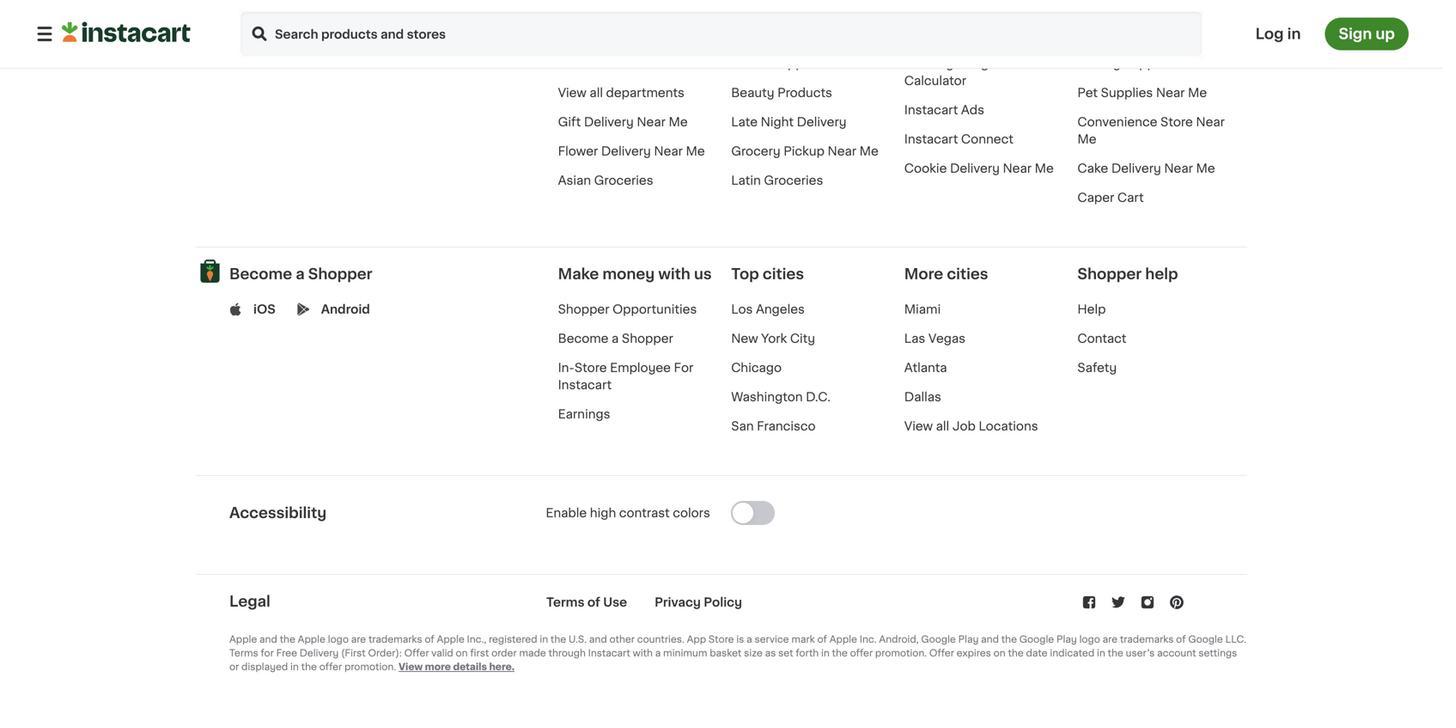 Task type: vqa. For each thing, say whether or not it's contained in the screenshot.
Ready associated with Ready by 11:25am
no



Task type: locate. For each thing, give the bounding box(es) containing it.
become up ios link
[[229, 267, 292, 281]]

and up expires at bottom right
[[982, 634, 999, 644]]

near down gift delivery near me
[[654, 145, 683, 157]]

0 vertical spatial become
[[229, 267, 292, 281]]

las vegas link
[[905, 332, 966, 344]]

delivery down view all departments
[[584, 116, 634, 128]]

with
[[659, 267, 691, 281], [633, 648, 653, 658]]

offer down (first
[[319, 662, 342, 671]]

delivery up cart at right
[[1112, 162, 1162, 174]]

near right the pickup
[[828, 145, 857, 157]]

forth
[[796, 648, 819, 658]]

become a shopper down shopper opportunities link
[[558, 332, 674, 344]]

1 horizontal spatial promotion.
[[876, 648, 927, 658]]

1 vertical spatial view
[[905, 420, 933, 432]]

supplies
[[773, 57, 825, 69], [1124, 57, 1176, 69], [1101, 87, 1154, 99]]

2 are from the left
[[1103, 634, 1118, 644]]

1 groceries from the left
[[594, 174, 654, 186]]

instacart shopper app logo image
[[196, 257, 224, 285]]

store down become a shopper link
[[575, 362, 607, 374]]

sign up button
[[1326, 18, 1409, 50]]

1 horizontal spatial are
[[1103, 634, 1118, 644]]

1 vertical spatial grocery
[[732, 145, 781, 157]]

on right expires at bottom right
[[994, 648, 1006, 658]]

trademarks up user's
[[1121, 634, 1174, 644]]

1 and from the left
[[260, 634, 277, 644]]

instacart home image
[[62, 22, 191, 43]]

me
[[1211, 57, 1230, 69], [1189, 87, 1208, 99], [669, 116, 688, 128], [1078, 133, 1097, 145], [686, 145, 705, 157], [860, 145, 879, 157], [1035, 162, 1054, 174], [1197, 162, 1216, 174]]

countries.
[[637, 634, 685, 644]]

locations
[[979, 420, 1039, 432]]

store inside convenience store near me
[[1161, 116, 1194, 128]]

flower delivery near me link
[[558, 145, 705, 157]]

with inside the apple and the apple logo are trademarks of apple inc., registered in the u.s. and other countries. app store is a service mark of apple inc. android, google play and the google play logo are trademarks of google llc. terms for free delivery (first order): offer valid on first order made through instacart with a minimum basket size as set forth in the offer promotion. offer expires on the date indicated in the user's account settings or displayed in the offer promotion.
[[633, 648, 653, 658]]

beauty down office
[[732, 87, 775, 99]]

is
[[737, 634, 745, 644]]

and up for
[[260, 634, 277, 644]]

all down baked goods link
[[590, 87, 603, 99]]

2 horizontal spatial store
[[1161, 116, 1194, 128]]

all
[[590, 87, 603, 99], [936, 420, 950, 432]]

become a shopper
[[229, 267, 373, 281], [558, 332, 674, 344]]

displayed
[[242, 662, 288, 671]]

me for flower delivery near me
[[686, 145, 705, 157]]

near for convenience store near me
[[1197, 116, 1225, 128]]

beauty up pet
[[1078, 57, 1121, 69]]

1 horizontal spatial offer
[[850, 648, 873, 658]]

near for flower delivery near me
[[654, 145, 683, 157]]

valid
[[432, 648, 454, 658]]

0 horizontal spatial and
[[260, 634, 277, 644]]

of up account
[[1177, 634, 1186, 644]]

1 vertical spatial terms
[[229, 648, 258, 658]]

store up basket
[[709, 634, 734, 644]]

los
[[732, 303, 753, 315]]

colors
[[673, 507, 711, 519]]

1 horizontal spatial with
[[659, 267, 691, 281]]

opportunities
[[613, 303, 697, 315]]

instacart down other
[[588, 648, 631, 658]]

in-
[[558, 362, 575, 374]]

2 vertical spatial store
[[709, 634, 734, 644]]

instacart ads
[[905, 104, 985, 116]]

near down convenience store near me
[[1165, 162, 1194, 174]]

instagram image
[[1140, 594, 1157, 611]]

0 horizontal spatial promotion.
[[345, 662, 396, 671]]

in right the forth
[[822, 648, 830, 658]]

1 horizontal spatial become
[[558, 332, 609, 344]]

delivery down connect
[[950, 162, 1000, 174]]

near down departments
[[637, 116, 666, 128]]

promotion. down android,
[[876, 648, 927, 658]]

1 vertical spatial beauty
[[732, 87, 775, 99]]

instacart connect
[[905, 133, 1014, 145]]

sign up
[[1339, 27, 1396, 41]]

1 vertical spatial become a shopper
[[558, 332, 674, 344]]

offer up more
[[404, 648, 429, 658]]

offer down inc.
[[850, 648, 873, 658]]

0 horizontal spatial store
[[575, 362, 607, 374]]

user's
[[1126, 648, 1155, 658]]

1 horizontal spatial and
[[589, 634, 607, 644]]

0 horizontal spatial beauty
[[732, 87, 775, 99]]

u.s.
[[569, 634, 587, 644]]

make money with us
[[558, 267, 712, 281]]

1 horizontal spatial store
[[709, 634, 734, 644]]

0 horizontal spatial logo
[[328, 634, 349, 644]]

delivery right free
[[300, 648, 339, 658]]

cookie delivery near me
[[905, 162, 1054, 174]]

a up android play store logo
[[296, 267, 305, 281]]

connect
[[962, 133, 1014, 145]]

in
[[1288, 27, 1302, 41], [540, 634, 548, 644], [822, 648, 830, 658], [1097, 648, 1106, 658], [291, 662, 299, 671]]

view for view more details here.
[[399, 662, 423, 671]]

store inside in-store employee for instacart
[[575, 362, 607, 374]]

ios app store logo image
[[229, 303, 242, 316]]

supplies up convenience
[[1101, 87, 1154, 99]]

use
[[604, 596, 627, 608]]

beauty
[[1078, 57, 1121, 69], [732, 87, 775, 99]]

delivery for cookie delivery near me
[[950, 162, 1000, 174]]

atlanta link
[[905, 362, 947, 374]]

google up settings
[[1189, 634, 1224, 644]]

0 horizontal spatial become a shopper
[[229, 267, 373, 281]]

cake delivery near me link
[[1078, 162, 1216, 174]]

expires
[[957, 648, 992, 658]]

3 apple from the left
[[437, 634, 465, 644]]

4 apple from the left
[[830, 634, 858, 644]]

beauty for beauty products
[[732, 87, 775, 99]]

2 horizontal spatial view
[[905, 420, 933, 432]]

0 vertical spatial beauty
[[1078, 57, 1121, 69]]

grocery up 'calculator'
[[905, 57, 954, 69]]

york
[[762, 332, 787, 344]]

terms up the u.s.
[[547, 596, 585, 608]]

grocery up the 'latin' at the top of page
[[732, 145, 781, 157]]

0 vertical spatial become a shopper
[[229, 267, 373, 281]]

instacart down in-
[[558, 379, 612, 391]]

0 vertical spatial promotion.
[[876, 648, 927, 658]]

me for convenience store near me
[[1078, 133, 1097, 145]]

1 horizontal spatial trademarks
[[1121, 634, 1174, 644]]

are down twitter icon
[[1103, 634, 1118, 644]]

1 horizontal spatial google
[[1020, 634, 1055, 644]]

near for cake delivery near me
[[1165, 162, 1194, 174]]

play up expires at bottom right
[[959, 634, 979, 644]]

google right android,
[[922, 634, 956, 644]]

1 offer from the left
[[404, 648, 429, 658]]

as
[[765, 648, 776, 658]]

instacart inside in-store employee for instacart
[[558, 379, 612, 391]]

contact link
[[1078, 332, 1127, 344]]

me for cookie delivery near me
[[1035, 162, 1054, 174]]

groceries
[[594, 174, 654, 186], [764, 174, 824, 186]]

near for beauty supplies near me
[[1179, 57, 1208, 69]]

gift delivery near me link
[[558, 116, 688, 128]]

0 horizontal spatial are
[[351, 634, 366, 644]]

sign
[[1339, 27, 1373, 41]]

twitter image
[[1111, 594, 1128, 611]]

1 on from the left
[[456, 648, 468, 658]]

1 horizontal spatial cities
[[947, 267, 989, 281]]

near down connect
[[1003, 162, 1032, 174]]

ads
[[962, 104, 985, 116]]

0 vertical spatial offer
[[850, 648, 873, 658]]

near down the "pet supplies near me"
[[1197, 116, 1225, 128]]

Search field
[[239, 10, 1205, 58]]

me for cake delivery near me
[[1197, 162, 1216, 174]]

2 horizontal spatial and
[[982, 634, 999, 644]]

grocery for grocery budget calculator
[[905, 57, 954, 69]]

privacy
[[655, 596, 701, 608]]

me inside convenience store near me
[[1078, 133, 1097, 145]]

promotion. down order):
[[345, 662, 396, 671]]

cities for more cities
[[947, 267, 989, 281]]

more
[[425, 662, 451, 671]]

grocery inside grocery budget calculator
[[905, 57, 954, 69]]

0 horizontal spatial view
[[399, 662, 423, 671]]

shopper up 'help' link
[[1078, 267, 1142, 281]]

on
[[456, 648, 468, 658], [994, 648, 1006, 658]]

pet
[[1078, 87, 1098, 99]]

groceries down the pickup
[[764, 174, 824, 186]]

0 vertical spatial grocery
[[905, 57, 954, 69]]

become up in-
[[558, 332, 609, 344]]

grocery pickup near me
[[732, 145, 879, 157]]

supplies for beauty
[[1124, 57, 1176, 69]]

are
[[351, 634, 366, 644], [1103, 634, 1118, 644]]

android
[[321, 303, 370, 315]]

supplies for pet
[[1101, 87, 1154, 99]]

in-store employee for instacart
[[558, 362, 694, 391]]

become a shopper up android play store logo
[[229, 267, 373, 281]]

0 horizontal spatial on
[[456, 648, 468, 658]]

0 vertical spatial all
[[590, 87, 603, 99]]

log in
[[1256, 27, 1302, 41]]

supplies up the "pet supplies near me"
[[1124, 57, 1176, 69]]

store down the "pet supplies near me"
[[1161, 116, 1194, 128]]

0 vertical spatial terms
[[547, 596, 585, 608]]

0 vertical spatial view
[[558, 87, 587, 99]]

terms up or
[[229, 648, 258, 658]]

0 vertical spatial with
[[659, 267, 691, 281]]

1 horizontal spatial beauty
[[1078, 57, 1121, 69]]

near down beauty supplies near me link
[[1157, 87, 1185, 99]]

1 horizontal spatial on
[[994, 648, 1006, 658]]

0 horizontal spatial google
[[922, 634, 956, 644]]

view down dallas
[[905, 420, 933, 432]]

date
[[1027, 648, 1048, 658]]

1 logo from the left
[[328, 634, 349, 644]]

budget
[[957, 57, 1002, 69]]

accessibility
[[229, 506, 327, 520]]

all for job
[[936, 420, 950, 432]]

francisco
[[757, 420, 816, 432]]

delivery up grocery pickup near me link
[[797, 116, 847, 128]]

are up (first
[[351, 634, 366, 644]]

logo up (first
[[328, 634, 349, 644]]

products
[[778, 87, 833, 99]]

delivery inside the apple and the apple logo are trademarks of apple inc., registered in the u.s. and other countries. app store is a service mark of apple inc. android, google play and the google play logo are trademarks of google llc. terms for free delivery (first order): offer valid on first order made through instacart with a minimum basket size as set forth in the offer promotion. offer expires on the date indicated in the user's account settings or displayed in the offer promotion.
[[300, 648, 339, 658]]

1 horizontal spatial groceries
[[764, 174, 824, 186]]

None search field
[[239, 10, 1205, 58]]

convenience store near me link
[[1078, 116, 1225, 145]]

2 google from the left
[[1020, 634, 1055, 644]]

cities right more
[[947, 267, 989, 281]]

0 horizontal spatial grocery
[[732, 145, 781, 157]]

1 horizontal spatial logo
[[1080, 634, 1101, 644]]

instacart up cookie
[[905, 133, 959, 145]]

1 vertical spatial become
[[558, 332, 609, 344]]

0 horizontal spatial groceries
[[594, 174, 654, 186]]

beauty products link
[[732, 87, 833, 99]]

logo up indicated
[[1080, 634, 1101, 644]]

1 horizontal spatial grocery
[[905, 57, 954, 69]]

convenience store near me
[[1078, 116, 1225, 145]]

2 groceries from the left
[[764, 174, 824, 186]]

1 horizontal spatial terms
[[547, 596, 585, 608]]

instacart down 'calculator'
[[905, 104, 959, 116]]

near inside convenience store near me
[[1197, 116, 1225, 128]]

2 cities from the left
[[947, 267, 989, 281]]

1 vertical spatial offer
[[319, 662, 342, 671]]

and right the u.s.
[[589, 634, 607, 644]]

near for gift delivery near me
[[637, 116, 666, 128]]

0 horizontal spatial trademarks
[[369, 634, 422, 644]]

1 horizontal spatial view
[[558, 87, 587, 99]]

play up indicated
[[1057, 634, 1077, 644]]

1 horizontal spatial offer
[[930, 648, 955, 658]]

near for grocery pickup near me
[[828, 145, 857, 157]]

on up view more details here.
[[456, 648, 468, 658]]

2 vertical spatial view
[[399, 662, 423, 671]]

washington d.c. link
[[732, 391, 831, 403]]

cookie delivery near me link
[[905, 162, 1054, 174]]

asian groceries
[[558, 174, 654, 186]]

delivery for cake delivery near me
[[1112, 162, 1162, 174]]

office supplies link
[[732, 57, 825, 69]]

in right indicated
[[1097, 648, 1106, 658]]

in right log
[[1288, 27, 1302, 41]]

order
[[492, 648, 517, 658]]

view more details here. link
[[399, 662, 515, 671]]

a down 'countries.'
[[655, 648, 661, 658]]

cities
[[763, 267, 804, 281], [947, 267, 989, 281]]

office
[[732, 57, 770, 69]]

0 horizontal spatial with
[[633, 648, 653, 658]]

view
[[558, 87, 587, 99], [905, 420, 933, 432], [399, 662, 423, 671]]

2 apple from the left
[[298, 634, 326, 644]]

view all job locations link
[[905, 420, 1039, 432]]

of up valid
[[425, 634, 435, 644]]

0 vertical spatial store
[[1161, 116, 1194, 128]]

0 horizontal spatial offer
[[404, 648, 429, 658]]

contrast
[[619, 507, 670, 519]]

caper cart link
[[1078, 191, 1144, 203]]

more cities
[[905, 267, 989, 281]]

1 horizontal spatial play
[[1057, 634, 1077, 644]]

supplies up products
[[773, 57, 825, 69]]

with down 'countries.'
[[633, 648, 653, 658]]

1 vertical spatial store
[[575, 362, 607, 374]]

near up "pet supplies near me" link at right top
[[1179, 57, 1208, 69]]

night
[[761, 116, 794, 128]]

help link
[[1078, 303, 1106, 315]]

shopper up android
[[308, 267, 373, 281]]

with left us
[[659, 267, 691, 281]]

view up the gift
[[558, 87, 587, 99]]

size
[[744, 648, 763, 658]]

google up date
[[1020, 634, 1055, 644]]

1 vertical spatial all
[[936, 420, 950, 432]]

0 horizontal spatial all
[[590, 87, 603, 99]]

las vegas
[[905, 332, 966, 344]]

cities up angeles on the right top
[[763, 267, 804, 281]]

instacart connect link
[[905, 133, 1014, 145]]

1 horizontal spatial all
[[936, 420, 950, 432]]

in-store employee for instacart link
[[558, 362, 694, 391]]

0 horizontal spatial play
[[959, 634, 979, 644]]

become a shopper link
[[558, 332, 674, 344]]

for
[[674, 362, 694, 374]]

groceries down flower delivery near me link
[[594, 174, 654, 186]]

all left job
[[936, 420, 950, 432]]

0 horizontal spatial cities
[[763, 267, 804, 281]]

a down shopper opportunities link
[[612, 332, 619, 344]]

view left more
[[399, 662, 423, 671]]

me for grocery pickup near me
[[860, 145, 879, 157]]

of left use
[[588, 596, 601, 608]]

1 cities from the left
[[763, 267, 804, 281]]

offer left expires at bottom right
[[930, 648, 955, 658]]

delivery down gift delivery near me 'link' at the left top of the page
[[601, 145, 651, 157]]

1 vertical spatial with
[[633, 648, 653, 658]]

trademarks up order):
[[369, 634, 422, 644]]

in inside button
[[1288, 27, 1302, 41]]

1 apple from the left
[[229, 634, 257, 644]]

2 horizontal spatial google
[[1189, 634, 1224, 644]]

made
[[519, 648, 546, 658]]

0 horizontal spatial terms
[[229, 648, 258, 658]]



Task type: describe. For each thing, give the bounding box(es) containing it.
of right mark
[[818, 634, 828, 644]]

goods
[[599, 57, 640, 69]]

high
[[590, 507, 616, 519]]

supplies for office
[[773, 57, 825, 69]]

money
[[603, 267, 655, 281]]

gift delivery near me
[[558, 116, 688, 128]]

view for view all departments
[[558, 87, 587, 99]]

android play store logo image
[[297, 303, 310, 316]]

facebook image
[[1081, 594, 1098, 611]]

safety
[[1078, 362, 1117, 374]]

open main menu image
[[34, 24, 55, 44]]

shopper opportunities
[[558, 303, 697, 315]]

late night delivery
[[732, 116, 847, 128]]

chicago
[[732, 362, 782, 374]]

san
[[732, 420, 754, 432]]

0 horizontal spatial become
[[229, 267, 292, 281]]

1 horizontal spatial become a shopper
[[558, 332, 674, 344]]

order):
[[368, 648, 402, 658]]

2 play from the left
[[1057, 634, 1077, 644]]

inc.,
[[467, 634, 487, 644]]

account
[[1158, 648, 1197, 658]]

apple and the apple logo are trademarks of apple inc., registered in the u.s. and other countries. app store is a service mark of apple inc. android, google play and the google play logo are trademarks of google llc. terms for free delivery (first order): offer valid on first order made through instacart with a minimum basket size as set forth in the offer promotion. offer expires on the date indicated in the user's account settings or displayed in the offer promotion.
[[229, 634, 1247, 671]]

log in button
[[1251, 18, 1307, 50]]

employee
[[610, 362, 671, 374]]

earnings
[[558, 408, 611, 420]]

view all departments
[[558, 87, 685, 99]]

near for cookie delivery near me
[[1003, 162, 1032, 174]]

make
[[558, 267, 599, 281]]

pet supplies near me
[[1078, 87, 1208, 99]]

los angeles
[[732, 303, 805, 315]]

cake
[[1078, 162, 1109, 174]]

caper
[[1078, 191, 1115, 203]]

miami
[[905, 303, 941, 315]]

3 and from the left
[[982, 634, 999, 644]]

view for view all job locations
[[905, 420, 933, 432]]

android link
[[321, 301, 370, 318]]

0 horizontal spatial offer
[[319, 662, 342, 671]]

grocery for grocery pickup near me
[[732, 145, 781, 157]]

cities for top cities
[[763, 267, 804, 281]]

new york city link
[[732, 332, 816, 344]]

a right is
[[747, 634, 753, 644]]

contact
[[1078, 332, 1127, 344]]

llc.
[[1226, 634, 1247, 644]]

1 google from the left
[[922, 634, 956, 644]]

pinterest image
[[1169, 594, 1186, 611]]

beauty supplies near me link
[[1078, 57, 1230, 69]]

vegas
[[929, 332, 966, 344]]

me for beauty supplies near me
[[1211, 57, 1230, 69]]

first
[[470, 648, 489, 658]]

up
[[1376, 27, 1396, 41]]

gift
[[558, 116, 581, 128]]

in down free
[[291, 662, 299, 671]]

1 are from the left
[[351, 634, 366, 644]]

store for convenience
[[1161, 116, 1194, 128]]

beauty products
[[732, 87, 833, 99]]

latin groceries link
[[732, 174, 824, 186]]

near for pet supplies near me
[[1157, 87, 1185, 99]]

2 and from the left
[[589, 634, 607, 644]]

dallas link
[[905, 391, 942, 403]]

san francisco
[[732, 420, 816, 432]]

las
[[905, 332, 926, 344]]

terms of use link
[[547, 596, 627, 608]]

cookie
[[905, 162, 947, 174]]

3 google from the left
[[1189, 634, 1224, 644]]

shopper up employee
[[622, 332, 674, 344]]

mark
[[792, 634, 815, 644]]

log
[[1256, 27, 1284, 41]]

groceries for pickup
[[764, 174, 824, 186]]

enable
[[546, 507, 587, 519]]

2 trademarks from the left
[[1121, 634, 1174, 644]]

more
[[905, 267, 944, 281]]

view more details here.
[[399, 662, 515, 671]]

beauty supplies near me
[[1078, 57, 1230, 69]]

store for in-
[[575, 362, 607, 374]]

basket
[[710, 648, 742, 658]]

groceries for delivery
[[594, 174, 654, 186]]

for
[[261, 648, 274, 658]]

delivery for gift delivery near me
[[584, 116, 634, 128]]

convenience
[[1078, 116, 1158, 128]]

set
[[779, 648, 794, 658]]

instacart inside the apple and the apple logo are trademarks of apple inc., registered in the u.s. and other countries. app store is a service mark of apple inc. android, google play and the google play logo are trademarks of google llc. terms for free delivery (first order): offer valid on first order made through instacart with a minimum basket size as set forth in the offer promotion. offer expires on the date indicated in the user's account settings or displayed in the offer promotion.
[[588, 648, 631, 658]]

store inside the apple and the apple logo are trademarks of apple inc., registered in the u.s. and other countries. app store is a service mark of apple inc. android, google play and the google play logo are trademarks of google llc. terms for free delivery (first order): offer valid on first order made through instacart with a minimum basket size as set forth in the offer promotion. offer expires on the date indicated in the user's account settings or displayed in the offer promotion.
[[709, 634, 734, 644]]

2 offer from the left
[[930, 648, 955, 658]]

baked goods link
[[558, 57, 640, 69]]

cake delivery near me
[[1078, 162, 1216, 174]]

in up made
[[540, 634, 548, 644]]

city
[[791, 332, 816, 344]]

instacart ads link
[[905, 104, 985, 116]]

top
[[732, 267, 759, 281]]

(first
[[341, 648, 366, 658]]

inc.
[[860, 634, 877, 644]]

privacy policy link
[[655, 596, 743, 608]]

beauty for beauty supplies near me
[[1078, 57, 1121, 69]]

details
[[453, 662, 487, 671]]

pet supplies near me link
[[1078, 87, 1208, 99]]

atlanta
[[905, 362, 947, 374]]

1 vertical spatial promotion.
[[345, 662, 396, 671]]

miami link
[[905, 303, 941, 315]]

terms inside the apple and the apple logo are trademarks of apple inc., registered in the u.s. and other countries. app store is a service mark of apple inc. android, google play and the google play logo are trademarks of google llc. terms for free delivery (first order): offer valid on first order made through instacart with a minimum basket size as set forth in the offer promotion. offer expires on the date indicated in the user's account settings or displayed in the offer promotion.
[[229, 648, 258, 658]]

ios link
[[254, 301, 276, 318]]

free
[[276, 648, 297, 658]]

san francisco link
[[732, 420, 816, 432]]

me for gift delivery near me
[[669, 116, 688, 128]]

2 on from the left
[[994, 648, 1006, 658]]

2 logo from the left
[[1080, 634, 1101, 644]]

shopper down make
[[558, 303, 610, 315]]

flower
[[558, 145, 598, 157]]

1 trademarks from the left
[[369, 634, 422, 644]]

all for departments
[[590, 87, 603, 99]]

grocery budget calculator
[[905, 57, 1002, 87]]

baked goods
[[558, 57, 640, 69]]

policy
[[704, 596, 743, 608]]

1 play from the left
[[959, 634, 979, 644]]

me for pet supplies near me
[[1189, 87, 1208, 99]]

delivery for flower delivery near me
[[601, 145, 651, 157]]

minimum
[[663, 648, 708, 658]]

settings
[[1199, 648, 1238, 658]]



